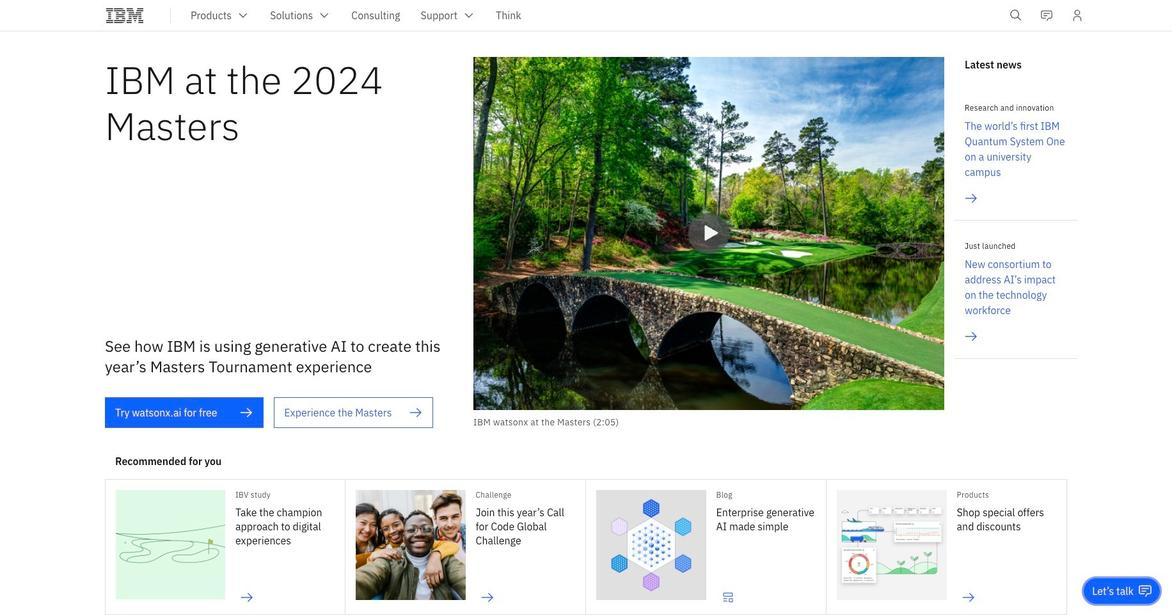 Task type: vqa. For each thing, say whether or not it's contained in the screenshot.
Test region
no



Task type: locate. For each thing, give the bounding box(es) containing it.
let's talk element
[[1093, 584, 1134, 598]]



